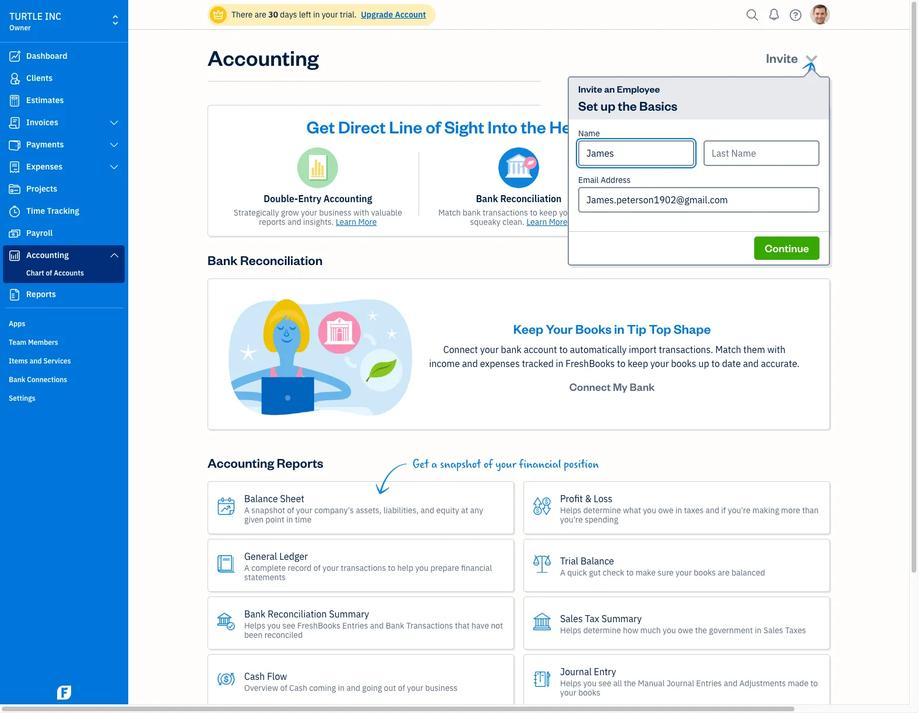 Task type: locate. For each thing, give the bounding box(es) containing it.
0 horizontal spatial learn more
[[336, 217, 377, 227]]

helps for bank reconciliation summary
[[244, 621, 266, 631]]

0 horizontal spatial bank
[[463, 208, 481, 218]]

snapshot inside balance sheet a snapshot of your company's assets, liabilities, and equity at any given point in time
[[252, 505, 285, 516]]

2 learn from the left
[[527, 217, 547, 227]]

1 horizontal spatial with
[[705, 217, 721, 227]]

transactions left help
[[341, 563, 386, 574]]

and left the "adjustments"
[[724, 679, 738, 689]]

1 vertical spatial entry
[[594, 666, 616, 678]]

account
[[524, 344, 557, 356]]

1 vertical spatial invite
[[579, 83, 603, 95]]

3 chevron large down image from the top
[[109, 251, 120, 260]]

with down journal entries and chart of accounts
[[705, 217, 721, 227]]

address
[[601, 175, 631, 185]]

1 horizontal spatial business
[[425, 683, 458, 694]]

match inside connect your bank account to automatically import transactions. match them with income and expenses tracked in freshbooks to keep your books up to date and accurate.
[[716, 344, 742, 356]]

0 horizontal spatial cash
[[244, 671, 265, 683]]

0 vertical spatial bank
[[463, 208, 481, 218]]

in inside profit & loss helps determine what you owe in taxes and if you're making more than you're spending
[[676, 505, 682, 516]]

what
[[623, 505, 641, 516]]

0 horizontal spatial get
[[307, 115, 335, 138]]

0 vertical spatial get
[[307, 115, 335, 138]]

0 horizontal spatial bank reconciliation
[[208, 252, 323, 268]]

taxes
[[786, 626, 807, 636]]

chevron large down image for invoices
[[109, 118, 120, 128]]

books left all
[[579, 688, 601, 698]]

to left help
[[388, 563, 396, 574]]

1 vertical spatial determine
[[584, 626, 621, 636]]

0 vertical spatial balance
[[244, 493, 278, 505]]

learn more right the 'insights.' at the top left
[[336, 217, 377, 227]]

owner
[[9, 23, 31, 32]]

date
[[722, 358, 741, 370]]

bank right my
[[630, 380, 655, 394]]

with left valuable
[[354, 208, 369, 218]]

entry inside journal entry helps you see all the manual journal entries and adjustments made to your books
[[594, 666, 616, 678]]

business right the out
[[425, 683, 458, 694]]

journal right create
[[661, 208, 688, 218]]

0 vertical spatial entry
[[298, 193, 322, 205]]

1 vertical spatial balance
[[581, 556, 614, 567]]

cash up overview
[[244, 671, 265, 683]]

match up date
[[716, 344, 742, 356]]

freshbooks
[[566, 358, 615, 370], [297, 621, 341, 631]]

determine
[[584, 505, 621, 516], [584, 626, 621, 636]]

1 vertical spatial your
[[546, 321, 573, 337]]

reports inside main element
[[26, 289, 56, 300]]

turtle inc owner
[[9, 10, 61, 32]]

bank reconciliation summary helps you see freshbooks entries and bank transactions that have not been reconciled
[[244, 609, 503, 641]]

the right accounts
[[793, 208, 805, 218]]

0 vertical spatial your
[[623, 115, 659, 138]]

you right been
[[267, 621, 281, 631]]

the right into
[[521, 115, 546, 138]]

and inside cash flow overview of cash coming in and going out of your business
[[347, 683, 360, 694]]

projects
[[26, 184, 57, 194]]

you inside the general ledger a complete record of your transactions to help you prepare financial statements
[[415, 563, 429, 574]]

accounts down 'enter an email address' text field
[[669, 217, 703, 227]]

your up account
[[546, 321, 573, 337]]

journal entry helps you see all the manual journal entries and adjustments made to your books
[[560, 666, 818, 698]]

books right sure
[[694, 568, 716, 578]]

more right the 'insights.' at the top left
[[358, 217, 377, 227]]

business
[[319, 208, 352, 218], [425, 683, 458, 694]]

of up accounts
[[751, 193, 759, 205]]

0 vertical spatial chart
[[725, 193, 749, 205]]

owe left taxes
[[659, 505, 674, 516]]

0 vertical spatial financial
[[519, 458, 561, 472]]

0 vertical spatial transactions
[[483, 208, 528, 218]]

0 vertical spatial sales
[[560, 613, 583, 625]]

match left squeaky
[[438, 208, 461, 218]]

direct
[[338, 115, 386, 138]]

coming
[[309, 683, 336, 694]]

connect inside connect your bank account to automatically import transactions. match them with income and expenses tracked in freshbooks to keep your books up to date and accurate.
[[443, 344, 478, 356]]

2 determine from the top
[[584, 626, 621, 636]]

connect
[[443, 344, 478, 356], [570, 380, 611, 394]]

0 vertical spatial accounts
[[762, 193, 802, 205]]

1 vertical spatial cash
[[289, 683, 307, 694]]

prepare
[[431, 563, 459, 574]]

connect for your
[[443, 344, 478, 356]]

books
[[578, 208, 600, 218], [671, 358, 697, 370], [694, 568, 716, 578], [579, 688, 601, 698]]

1 horizontal spatial freshbooks
[[566, 358, 615, 370]]

email address
[[579, 175, 631, 185]]

in inside balance sheet a snapshot of your company's assets, liabilities, and equity at any given point in time
[[286, 515, 293, 525]]

0 vertical spatial match
[[438, 208, 461, 218]]

2 vertical spatial accounts
[[54, 269, 84, 278]]

1 learn more from the left
[[336, 217, 377, 227]]

a
[[244, 505, 250, 516], [244, 563, 250, 574], [560, 568, 566, 578]]

of right the name
[[604, 115, 620, 138]]

the left government at the right of page
[[695, 626, 707, 636]]

get a snapshot of your financial position
[[413, 458, 599, 472]]

estimate image
[[8, 95, 22, 107]]

helps down quick in the bottom right of the page
[[560, 626, 582, 636]]

0 horizontal spatial summary
[[329, 609, 369, 620]]

up down an
[[601, 97, 616, 114]]

0 horizontal spatial entry
[[298, 193, 322, 205]]

match bank transactions to keep your books squeaky clean.
[[438, 208, 600, 227]]

books inside trial balance a quick gut check to make sure your books are balanced
[[694, 568, 716, 578]]

1 horizontal spatial see
[[599, 679, 612, 689]]

days
[[280, 9, 297, 20]]

journal up create
[[638, 193, 671, 205]]

notifications image
[[765, 3, 784, 26]]

0 vertical spatial invite
[[766, 50, 798, 66]]

1 horizontal spatial your
[[623, 115, 659, 138]]

helps inside profit & loss helps determine what you owe in taxes and if you're making more than you're spending
[[560, 505, 582, 516]]

reconciliation up match bank transactions to keep your books squeaky clean.
[[500, 193, 562, 205]]

top
[[649, 321, 671, 337]]

snapshot down sheet
[[252, 505, 285, 516]]

in right government at the right of page
[[755, 626, 762, 636]]

position
[[564, 458, 599, 472]]

entry up all
[[594, 666, 616, 678]]

1 vertical spatial reconciliation
[[240, 252, 323, 268]]

you inside bank reconciliation summary helps you see freshbooks entries and bank transactions that have not been reconciled
[[267, 621, 281, 631]]

to
[[530, 208, 538, 218], [560, 344, 568, 356], [617, 358, 626, 370], [712, 358, 720, 370], [388, 563, 396, 574], [627, 568, 634, 578], [811, 679, 818, 689]]

Enter an email address text field
[[579, 187, 820, 213]]

in left taxes
[[676, 505, 682, 516]]

books down 'transactions.'
[[671, 358, 697, 370]]

1 horizontal spatial reports
[[277, 455, 324, 471]]

2 more from the left
[[549, 217, 568, 227]]

a
[[432, 458, 437, 472]]

1 vertical spatial up
[[699, 358, 710, 370]]

reconciliation down reports
[[240, 252, 323, 268]]

1 chevron large down image from the top
[[109, 118, 120, 128]]

bank down the items
[[9, 376, 25, 384]]

0 vertical spatial business
[[319, 208, 352, 218]]

1 horizontal spatial balance
[[581, 556, 614, 567]]

a inside trial balance a quick gut check to make sure your books are balanced
[[560, 568, 566, 578]]

1 horizontal spatial financial
[[519, 458, 561, 472]]

of down flow
[[280, 683, 288, 694]]

1 horizontal spatial learn
[[527, 217, 547, 227]]

helps inside sales tax summary helps determine how much you owe the government in sales taxes
[[560, 626, 582, 636]]

reports
[[26, 289, 56, 300], [277, 455, 324, 471]]

bank inside "link"
[[9, 376, 25, 384]]

summary inside bank reconciliation summary helps you see freshbooks entries and bank transactions that have not been reconciled
[[329, 609, 369, 620]]

a inside balance sheet a snapshot of your company's assets, liabilities, and equity at any given point in time
[[244, 505, 250, 516]]

balance up gut on the bottom of the page
[[581, 556, 614, 567]]

2 vertical spatial reconciliation
[[268, 609, 327, 620]]

entry
[[298, 193, 322, 205], [594, 666, 616, 678]]

see inside journal entry helps you see all the manual journal entries and adjustments made to your books
[[599, 679, 612, 689]]

and inside the strategically grow your business with valuable reports and insights.
[[288, 217, 301, 227]]

chart
[[725, 193, 749, 205], [638, 217, 658, 227], [26, 269, 44, 278]]

0 horizontal spatial keep
[[540, 208, 557, 218]]

chart image
[[8, 250, 22, 262]]

timer image
[[8, 206, 22, 218]]

1 horizontal spatial invite
[[766, 50, 798, 66]]

see inside bank reconciliation summary helps you see freshbooks entries and bank transactions that have not been reconciled
[[283, 621, 296, 631]]

1 horizontal spatial transactions
[[483, 208, 528, 218]]

you're right if at right bottom
[[728, 505, 751, 516]]

0 vertical spatial connect
[[443, 344, 478, 356]]

chevron large down image
[[109, 118, 120, 128], [109, 163, 120, 172], [109, 251, 120, 260]]

0 horizontal spatial transactions
[[341, 563, 386, 574]]

0 horizontal spatial accounts
[[54, 269, 84, 278]]

are inside trial balance a quick gut check to make sure your books are balanced
[[718, 568, 730, 578]]

of inside the general ledger a complete record of your transactions to help you prepare financial statements
[[314, 563, 321, 574]]

0 horizontal spatial snapshot
[[252, 505, 285, 516]]

are left 30 on the left of page
[[255, 9, 266, 20]]

more
[[358, 217, 377, 227], [549, 217, 568, 227]]

clients link
[[3, 68, 125, 89]]

summary inside sales tax summary helps determine how much you owe the government in sales taxes
[[602, 613, 642, 625]]

books inside connect your bank account to automatically import transactions. match them with income and expenses tracked in freshbooks to keep your books up to date and accurate.
[[671, 358, 697, 370]]

1 vertical spatial keep
[[628, 358, 648, 370]]

and left going
[[347, 683, 360, 694]]

1 horizontal spatial snapshot
[[440, 458, 481, 472]]

connect your bank account to begin matching your bank transactions image
[[227, 298, 413, 417]]

0 vertical spatial keep
[[540, 208, 557, 218]]

see right been
[[283, 621, 296, 631]]

chart of accounts
[[26, 269, 84, 278]]

1 vertical spatial chart
[[638, 217, 658, 227]]

1 horizontal spatial get
[[413, 458, 429, 472]]

0 vertical spatial bank reconciliation
[[476, 193, 562, 205]]

1 vertical spatial financial
[[461, 563, 492, 574]]

invite left chevrondown image
[[766, 50, 798, 66]]

learn right clean.
[[527, 217, 547, 227]]

invoice image
[[8, 117, 22, 129]]

in
[[313, 9, 320, 20], [785, 208, 791, 218], [614, 321, 625, 337], [556, 358, 564, 370], [676, 505, 682, 516], [286, 515, 293, 525], [755, 626, 762, 636], [338, 683, 345, 694]]

basics
[[640, 97, 678, 114]]

balance inside balance sheet a snapshot of your company's assets, liabilities, and equity at any given point in time
[[244, 493, 278, 505]]

to inside trial balance a quick gut check to make sure your books are balanced
[[627, 568, 634, 578]]

2 learn more from the left
[[527, 217, 568, 227]]

given
[[244, 515, 264, 525]]

0 horizontal spatial with
[[354, 208, 369, 218]]

bank inside match bank transactions to keep your books squeaky clean.
[[463, 208, 481, 218]]

a inside the general ledger a complete record of your transactions to help you prepare financial statements
[[244, 563, 250, 574]]

keep inside connect your bank account to automatically import transactions. match them with income and expenses tracked in freshbooks to keep your books up to date and accurate.
[[628, 358, 648, 370]]

strategically
[[234, 208, 279, 218]]

accounts down accounting "link"
[[54, 269, 84, 278]]

the inside journal entry helps you see all the manual journal entries and adjustments made to your books
[[624, 679, 636, 689]]

report image
[[8, 289, 22, 301]]

financial right prepare
[[461, 563, 492, 574]]

a down general
[[244, 563, 250, 574]]

helps down profit
[[560, 505, 582, 516]]

chart inside create journal entries and edit accounts in the chart of accounts with
[[638, 217, 658, 227]]

1 vertical spatial get
[[413, 458, 429, 472]]

a for balance sheet
[[244, 505, 250, 516]]

the right all
[[624, 679, 636, 689]]

help
[[397, 563, 414, 574]]

cash left coming
[[289, 683, 307, 694]]

freshbooks inside bank reconciliation summary helps you see freshbooks entries and bank transactions that have not been reconciled
[[297, 621, 341, 631]]

general
[[244, 551, 277, 563]]

2 horizontal spatial with
[[768, 344, 786, 356]]

1 learn from the left
[[336, 217, 356, 227]]

reports up sheet
[[277, 455, 324, 471]]

of
[[426, 115, 441, 138], [604, 115, 620, 138], [751, 193, 759, 205], [660, 217, 667, 227], [46, 269, 52, 278], [484, 458, 493, 472], [287, 505, 294, 516], [314, 563, 321, 574], [280, 683, 288, 694], [398, 683, 405, 694]]

entries left the "adjustments"
[[696, 679, 722, 689]]

to left the make
[[627, 568, 634, 578]]

1 vertical spatial see
[[599, 679, 612, 689]]

1 vertical spatial transactions
[[341, 563, 386, 574]]

invite up set
[[579, 83, 603, 95]]

see left all
[[599, 679, 612, 689]]

1 vertical spatial are
[[718, 568, 730, 578]]

1 vertical spatial freshbooks
[[297, 621, 341, 631]]

2 vertical spatial chart
[[26, 269, 44, 278]]

1 vertical spatial match
[[716, 344, 742, 356]]

an
[[604, 83, 615, 95]]

0 horizontal spatial financial
[[461, 563, 492, 574]]

0 vertical spatial chevron large down image
[[109, 118, 120, 128]]

determine inside profit & loss helps determine what you owe in taxes and if you're making more than you're spending
[[584, 505, 621, 516]]

bank up the expenses
[[501, 344, 522, 356]]

to inside journal entry helps you see all the manual journal entries and adjustments made to your books
[[811, 679, 818, 689]]

freshbooks image
[[55, 686, 73, 700]]

search image
[[744, 6, 762, 24]]

advanced
[[723, 217, 759, 227]]

get for get a snapshot of your financial position
[[413, 458, 429, 472]]

snapshot
[[440, 458, 481, 472], [252, 505, 285, 516]]

0 vertical spatial up
[[601, 97, 616, 114]]

your
[[623, 115, 659, 138], [546, 321, 573, 337]]

determine inside sales tax summary helps determine how much you owe the government in sales taxes
[[584, 626, 621, 636]]

0 vertical spatial owe
[[659, 505, 674, 516]]

connect my bank button
[[559, 376, 666, 399]]

are left "balanced"
[[718, 568, 730, 578]]

1 horizontal spatial summary
[[602, 613, 642, 625]]

bank left the transactions
[[386, 621, 405, 631]]

chevron large down image for expenses
[[109, 163, 120, 172]]

keep down import
[[628, 358, 648, 370]]

in right coming
[[338, 683, 345, 694]]

than
[[803, 505, 819, 516]]

journal
[[638, 193, 671, 205], [661, 208, 688, 218], [560, 666, 592, 678], [667, 679, 695, 689]]

of down sheet
[[287, 505, 294, 516]]

invite inside dropdown button
[[766, 50, 798, 66]]

1 horizontal spatial keep
[[628, 358, 648, 370]]

projects link
[[3, 179, 125, 200]]

accounting link
[[3, 246, 125, 267]]

the down 'employee'
[[618, 97, 637, 114]]

1 horizontal spatial entry
[[594, 666, 616, 678]]

1 vertical spatial sales
[[764, 626, 784, 636]]

2 chevron large down image from the top
[[109, 163, 120, 172]]

summary up how
[[602, 613, 642, 625]]

to right made
[[811, 679, 818, 689]]

are
[[255, 9, 266, 20], [718, 568, 730, 578]]

dashboard link
[[3, 46, 125, 67]]

0 horizontal spatial learn
[[336, 217, 356, 227]]

clients
[[26, 73, 53, 83]]

reports down chart of accounts
[[26, 289, 56, 300]]

summary for sales tax summary
[[602, 613, 642, 625]]

time
[[295, 515, 312, 525]]

0 horizontal spatial more
[[358, 217, 377, 227]]

learn
[[336, 217, 356, 227], [527, 217, 547, 227]]

1 horizontal spatial more
[[549, 217, 568, 227]]

you right the much
[[663, 626, 676, 636]]

freshbooks inside connect your bank account to automatically import transactions. match them with income and expenses tracked in freshbooks to keep your books up to date and accurate.
[[566, 358, 615, 370]]

determine down tax at the right bottom of page
[[584, 626, 621, 636]]

0 vertical spatial cash
[[244, 671, 265, 683]]

your up first name text field
[[623, 115, 659, 138]]

books inside match bank transactions to keep your books squeaky clean.
[[578, 208, 600, 218]]

30
[[268, 9, 278, 20]]

tip
[[627, 321, 647, 337]]

you inside profit & loss helps determine what you owe in taxes and if you're making more than you're spending
[[643, 505, 657, 516]]

0 horizontal spatial freshbooks
[[297, 621, 341, 631]]

journal entries and chart of accounts
[[638, 193, 802, 205]]

in right accounts
[[785, 208, 791, 218]]

more for bank reconciliation
[[549, 217, 568, 227]]

1 horizontal spatial sales
[[764, 626, 784, 636]]

and left if at right bottom
[[706, 505, 720, 516]]

up inside invite an employee set up the basics
[[601, 97, 616, 114]]

0 horizontal spatial chart
[[26, 269, 44, 278]]

chevrondown image
[[804, 50, 820, 66]]

summary for bank reconciliation summary
[[329, 609, 369, 620]]

advanced accounting
[[723, 217, 802, 227]]

create journal entries and edit accounts in the chart of accounts with
[[635, 208, 805, 227]]

clean.
[[503, 217, 525, 227]]

bank reconciliation
[[476, 193, 562, 205], [208, 252, 323, 268]]

0 horizontal spatial connect
[[443, 344, 478, 356]]

accounts up accounts
[[762, 193, 802, 205]]

invite
[[766, 50, 798, 66], [579, 83, 603, 95]]

keep right clean.
[[540, 208, 557, 218]]

helps inside bank reconciliation summary helps you see freshbooks entries and bank transactions that have not been reconciled
[[244, 621, 266, 631]]

time tracking link
[[3, 201, 125, 222]]

chevron large down image down chevron large down image
[[109, 163, 120, 172]]

the inside invite an employee set up the basics
[[618, 97, 637, 114]]

items and services
[[9, 357, 71, 366]]

double-entry accounting image
[[298, 148, 338, 188]]

reconciliation
[[500, 193, 562, 205], [240, 252, 323, 268], [268, 609, 327, 620]]

chart inside main element
[[26, 269, 44, 278]]

helps down statements
[[244, 621, 266, 631]]

0 horizontal spatial invite
[[579, 83, 603, 95]]

0 horizontal spatial balance
[[244, 493, 278, 505]]

of right create
[[660, 217, 667, 227]]

learn more right clean.
[[527, 217, 568, 227]]

1 horizontal spatial chart
[[638, 217, 658, 227]]

and down them
[[743, 358, 759, 370]]

chart up the edit
[[725, 193, 749, 205]]

bank reconciliation image
[[499, 148, 539, 188]]

point
[[266, 515, 285, 525]]

learn right the 'insights.' at the top left
[[336, 217, 356, 227]]

bank up squeaky
[[476, 193, 498, 205]]

1 horizontal spatial are
[[718, 568, 730, 578]]

entries up cash flow overview of cash coming in and going out of your business
[[343, 621, 368, 631]]

dashboard
[[26, 51, 67, 61]]

0 vertical spatial freshbooks
[[566, 358, 615, 370]]

close image
[[809, 113, 822, 127]]

double-
[[264, 193, 298, 205]]

in right tracked
[[556, 358, 564, 370]]

journal inside create journal entries and edit accounts in the chart of accounts with
[[661, 208, 688, 218]]

helps for profit & loss
[[560, 505, 582, 516]]

you're
[[728, 505, 751, 516], [560, 515, 583, 525]]

1 vertical spatial chevron large down image
[[109, 163, 120, 172]]

to inside match bank transactions to keep your books squeaky clean.
[[530, 208, 538, 218]]

out
[[384, 683, 396, 694]]

0 horizontal spatial up
[[601, 97, 616, 114]]

1 determine from the top
[[584, 505, 621, 516]]

1 horizontal spatial connect
[[570, 380, 611, 394]]

entries inside bank reconciliation summary helps you see freshbooks entries and bank transactions that have not been reconciled
[[343, 621, 368, 631]]

edit
[[734, 208, 748, 218]]

1 vertical spatial connect
[[570, 380, 611, 394]]

inc
[[45, 10, 61, 22]]

in right left
[[313, 9, 320, 20]]

Last Name text field
[[704, 141, 820, 166]]

you left all
[[584, 679, 597, 689]]

snapshot right a
[[440, 458, 481, 472]]

chart down 'enter an email address' text field
[[638, 217, 658, 227]]

bank inside 'button'
[[630, 380, 655, 394]]

0 horizontal spatial owe
[[659, 505, 674, 516]]

a down trial
[[560, 568, 566, 578]]

keep inside match bank transactions to keep your books squeaky clean.
[[540, 208, 557, 218]]

expenses link
[[3, 157, 125, 178]]

expense image
[[8, 162, 22, 173]]

connect inside 'button'
[[570, 380, 611, 394]]

any
[[470, 505, 483, 516]]

0 horizontal spatial reports
[[26, 289, 56, 300]]

and inside create journal entries and edit accounts in the chart of accounts with
[[718, 208, 732, 218]]

taxes
[[684, 505, 704, 516]]

reports
[[259, 217, 286, 227]]

accounts
[[750, 208, 783, 218]]

health
[[550, 115, 601, 138]]

chevron large down image inside expenses "link"
[[109, 163, 120, 172]]

profit
[[560, 493, 583, 505]]

invite inside invite an employee set up the basics
[[579, 83, 603, 95]]

to right clean.
[[530, 208, 538, 218]]

up inside connect your bank account to automatically import transactions. match them with income and expenses tracked in freshbooks to keep your books up to date and accurate.
[[699, 358, 710, 370]]

with up accurate.
[[768, 344, 786, 356]]

payment image
[[8, 139, 22, 151]]

there are 30 days left in your trial. upgrade account
[[232, 9, 426, 20]]

a left point
[[244, 505, 250, 516]]

chevron large down image up chevron large down image
[[109, 118, 120, 128]]

1 more from the left
[[358, 217, 377, 227]]

and inside "link"
[[30, 357, 42, 366]]

and left the transactions
[[370, 621, 384, 631]]

with
[[354, 208, 369, 218], [705, 217, 721, 227], [768, 344, 786, 356]]



Task type: vqa. For each thing, say whether or not it's contained in the screenshot.


Task type: describe. For each thing, give the bounding box(es) containing it.
helps for sales tax summary
[[560, 626, 582, 636]]

tracked
[[522, 358, 554, 370]]

team members link
[[3, 334, 125, 351]]

invite for invite
[[766, 50, 798, 66]]

into
[[488, 115, 518, 138]]

of right a
[[484, 458, 493, 472]]

assets,
[[356, 505, 382, 516]]

your inside trial balance a quick gut check to make sure your books are balanced
[[676, 568, 692, 578]]

to left date
[[712, 358, 720, 370]]

and inside journal entry helps you see all the manual journal entries and adjustments made to your books
[[724, 679, 738, 689]]

your inside cash flow overview of cash coming in and going out of your business
[[407, 683, 423, 694]]

the inside sales tax summary helps determine how much you owe the government in sales taxes
[[695, 626, 707, 636]]

your inside match bank transactions to keep your books squeaky clean.
[[559, 208, 576, 218]]

bank connections
[[9, 376, 67, 384]]

learn for entry
[[336, 217, 356, 227]]

apps
[[9, 320, 25, 328]]

bank down strategically
[[208, 252, 238, 268]]

import
[[629, 344, 657, 356]]

0 horizontal spatial you're
[[560, 515, 583, 525]]

journal entries and chart of accounts image
[[700, 148, 740, 188]]

reconciled
[[265, 630, 303, 641]]

bank connections link
[[3, 371, 125, 388]]

entries up create journal entries and edit accounts in the chart of accounts with
[[673, 193, 704, 205]]

of right the out
[[398, 683, 405, 694]]

with inside create journal entries and edit accounts in the chart of accounts with
[[705, 217, 721, 227]]

in inside sales tax summary helps determine how much you owe the government in sales taxes
[[755, 626, 762, 636]]

books inside journal entry helps you see all the manual journal entries and adjustments made to your books
[[579, 688, 601, 698]]

payments link
[[3, 135, 125, 156]]

chevron large down image
[[109, 141, 120, 150]]

business inside cash flow overview of cash coming in and going out of your business
[[425, 683, 458, 694]]

go to help image
[[787, 6, 805, 24]]

main element
[[0, 0, 157, 705]]

how
[[623, 626, 639, 636]]

ledger
[[279, 551, 308, 563]]

create
[[635, 208, 659, 218]]

left
[[299, 9, 311, 20]]

transactions.
[[659, 344, 714, 356]]

not
[[491, 621, 503, 631]]

and inside balance sheet a snapshot of your company's assets, liabilities, and equity at any given point in time
[[421, 505, 435, 516]]

reconciliation inside bank reconciliation summary helps you see freshbooks entries and bank transactions that have not been reconciled
[[268, 609, 327, 620]]

dashboard image
[[8, 51, 22, 62]]

at
[[461, 505, 468, 516]]

entry for double-
[[298, 193, 322, 205]]

valuable
[[371, 208, 402, 218]]

match inside match bank transactions to keep your books squeaky clean.
[[438, 208, 461, 218]]

reports link
[[3, 285, 125, 306]]

that
[[455, 621, 470, 631]]

journal right the manual
[[667, 679, 695, 689]]

sales tax summary helps determine how much you owe the government in sales taxes
[[560, 613, 807, 636]]

owe inside sales tax summary helps determine how much you owe the government in sales taxes
[[678, 626, 694, 636]]

1 vertical spatial reports
[[277, 455, 324, 471]]

employee
[[617, 83, 660, 95]]

with inside the strategically grow your business with valuable reports and insights.
[[354, 208, 369, 218]]

squeaky
[[470, 217, 501, 227]]

the inside create journal entries and edit accounts in the chart of accounts with
[[793, 208, 805, 218]]

invoices link
[[3, 113, 125, 134]]

all
[[614, 679, 622, 689]]

accounting reports
[[208, 455, 324, 471]]

of right "line"
[[426, 115, 441, 138]]

much
[[641, 626, 661, 636]]

bank inside connect your bank account to automatically import transactions. match them with income and expenses tracked in freshbooks to keep your books up to date and accurate.
[[501, 344, 522, 356]]

sure
[[658, 568, 674, 578]]

to inside the general ledger a complete record of your transactions to help you prepare financial statements
[[388, 563, 396, 574]]

0 horizontal spatial sales
[[560, 613, 583, 625]]

cash flow overview of cash coming in and going out of your business
[[244, 671, 458, 694]]

invoices
[[26, 117, 58, 128]]

my
[[613, 380, 628, 394]]

upgrade account link
[[359, 9, 426, 20]]

in inside connect your bank account to automatically import transactions. match them with income and expenses tracked in freshbooks to keep your books up to date and accurate.
[[556, 358, 564, 370]]

your inside journal entry helps you see all the manual journal entries and adjustments made to your books
[[560, 688, 577, 698]]

First Name text field
[[579, 141, 695, 166]]

in inside create journal entries and edit accounts in the chart of accounts with
[[785, 208, 791, 218]]

accounts inside main element
[[54, 269, 84, 278]]

liabilities,
[[384, 505, 419, 516]]

of inside main element
[[46, 269, 52, 278]]

0 vertical spatial snapshot
[[440, 458, 481, 472]]

and inside bank reconciliation summary helps you see freshbooks entries and bank transactions that have not been reconciled
[[370, 621, 384, 631]]

continue button
[[755, 237, 820, 260]]

owe inside profit & loss helps determine what you owe in taxes and if you're making more than you're spending
[[659, 505, 674, 516]]

balance sheet a snapshot of your company's assets, liabilities, and equity at any given point in time
[[244, 493, 483, 525]]

of inside balance sheet a snapshot of your company's assets, liabilities, and equity at any given point in time
[[287, 505, 294, 516]]

invite for invite an employee set up the basics
[[579, 83, 603, 95]]

and up create journal entries and edit accounts in the chart of accounts with
[[706, 193, 723, 205]]

estimates link
[[3, 90, 125, 111]]

account
[[395, 9, 426, 20]]

of inside create journal entries and edit accounts in the chart of accounts with
[[660, 217, 667, 227]]

0 horizontal spatial your
[[546, 321, 573, 337]]

journal down tax at the right bottom of page
[[560, 666, 592, 678]]

invite an employee set up the basics
[[579, 83, 678, 114]]

name
[[579, 128, 600, 139]]

connections
[[27, 376, 67, 384]]

books
[[576, 321, 612, 337]]

your inside the general ledger a complete record of your transactions to help you prepare financial statements
[[323, 563, 339, 574]]

&
[[585, 493, 592, 505]]

bank up been
[[244, 609, 266, 620]]

flow
[[267, 671, 287, 683]]

get for get direct line of sight into the health of your business
[[307, 115, 335, 138]]

double-entry accounting
[[264, 193, 372, 205]]

you inside journal entry helps you see all the manual journal entries and adjustments made to your books
[[584, 679, 597, 689]]

a for general ledger
[[244, 563, 250, 574]]

learn for reconciliation
[[527, 217, 547, 227]]

to right account
[[560, 344, 568, 356]]

accounts inside create journal entries and edit accounts in the chart of accounts with
[[669, 217, 703, 227]]

quick
[[568, 568, 587, 578]]

and right income
[[462, 358, 478, 370]]

determine for loss
[[584, 505, 621, 516]]

invite button
[[756, 44, 830, 72]]

there
[[232, 9, 253, 20]]

crown image
[[212, 8, 225, 21]]

you inside sales tax summary helps determine how much you owe the government in sales taxes
[[663, 626, 676, 636]]

business
[[662, 115, 731, 138]]

in inside cash flow overview of cash coming in and going out of your business
[[338, 683, 345, 694]]

going
[[362, 683, 382, 694]]

sheet
[[280, 493, 304, 505]]

1 horizontal spatial bank reconciliation
[[476, 193, 562, 205]]

profit & loss helps determine what you owe in taxes and if you're making more than you're spending
[[560, 493, 819, 525]]

adjustments
[[740, 679, 786, 689]]

general ledger a complete record of your transactions to help you prepare financial statements
[[244, 551, 492, 583]]

determine for summary
[[584, 626, 621, 636]]

loss
[[594, 493, 613, 505]]

in left tip
[[614, 321, 625, 337]]

transactions inside match bank transactions to keep your books squeaky clean.
[[483, 208, 528, 218]]

client image
[[8, 73, 22, 85]]

your inside balance sheet a snapshot of your company's assets, liabilities, and equity at any given point in time
[[296, 505, 313, 516]]

chevron large down image for accounting
[[109, 251, 120, 260]]

made
[[788, 679, 809, 689]]

0 vertical spatial reconciliation
[[500, 193, 562, 205]]

more for double-entry accounting
[[358, 217, 377, 227]]

entries inside create journal entries and edit accounts in the chart of accounts with
[[690, 208, 716, 218]]

entry for journal
[[594, 666, 616, 678]]

check
[[603, 568, 625, 578]]

record
[[288, 563, 312, 574]]

sight
[[444, 115, 485, 138]]

to up my
[[617, 358, 626, 370]]

a for trial balance
[[560, 568, 566, 578]]

learn more for bank reconciliation
[[527, 217, 568, 227]]

transactions inside the general ledger a complete record of your transactions to help you prepare financial statements
[[341, 563, 386, 574]]

gut
[[589, 568, 601, 578]]

balanced
[[732, 568, 765, 578]]

project image
[[8, 184, 22, 195]]

and inside profit & loss helps determine what you owe in taxes and if you're making more than you're spending
[[706, 505, 720, 516]]

1 horizontal spatial cash
[[289, 683, 307, 694]]

financial inside the general ledger a complete record of your transactions to help you prepare financial statements
[[461, 563, 492, 574]]

continue
[[765, 241, 809, 255]]

with inside connect your bank account to automatically import transactions. match them with income and expenses tracked in freshbooks to keep your books up to date and accurate.
[[768, 344, 786, 356]]

helps inside journal entry helps you see all the manual journal entries and adjustments made to your books
[[560, 679, 582, 689]]

2 horizontal spatial accounts
[[762, 193, 802, 205]]

company's
[[314, 505, 354, 516]]

trial balance a quick gut check to make sure your books are balanced
[[560, 556, 765, 578]]

connect for my
[[570, 380, 611, 394]]

money image
[[8, 228, 22, 240]]

business inside the strategically grow your business with valuable reports and insights.
[[319, 208, 352, 218]]

connect my bank
[[570, 380, 655, 394]]

2 horizontal spatial chart
[[725, 193, 749, 205]]

your inside the strategically grow your business with valuable reports and insights.
[[301, 208, 317, 218]]

payroll
[[26, 228, 53, 239]]

0 horizontal spatial are
[[255, 9, 266, 20]]

accounting inside "link"
[[26, 250, 69, 261]]

balance inside trial balance a quick gut check to make sure your books are balanced
[[581, 556, 614, 567]]

1 vertical spatial bank reconciliation
[[208, 252, 323, 268]]

1 horizontal spatial you're
[[728, 505, 751, 516]]

upgrade
[[361, 9, 393, 20]]

connect your bank account to automatically import transactions. match them with income and expenses tracked in freshbooks to keep your books up to date and accurate.
[[429, 344, 800, 370]]

entries inside journal entry helps you see all the manual journal entries and adjustments made to your books
[[696, 679, 722, 689]]

shape
[[674, 321, 711, 337]]

payments
[[26, 139, 64, 150]]

strategically grow your business with valuable reports and insights.
[[234, 208, 402, 227]]

learn more for double-entry accounting
[[336, 217, 377, 227]]

get direct line of sight into the health of your business
[[307, 115, 731, 138]]

items
[[9, 357, 28, 366]]



